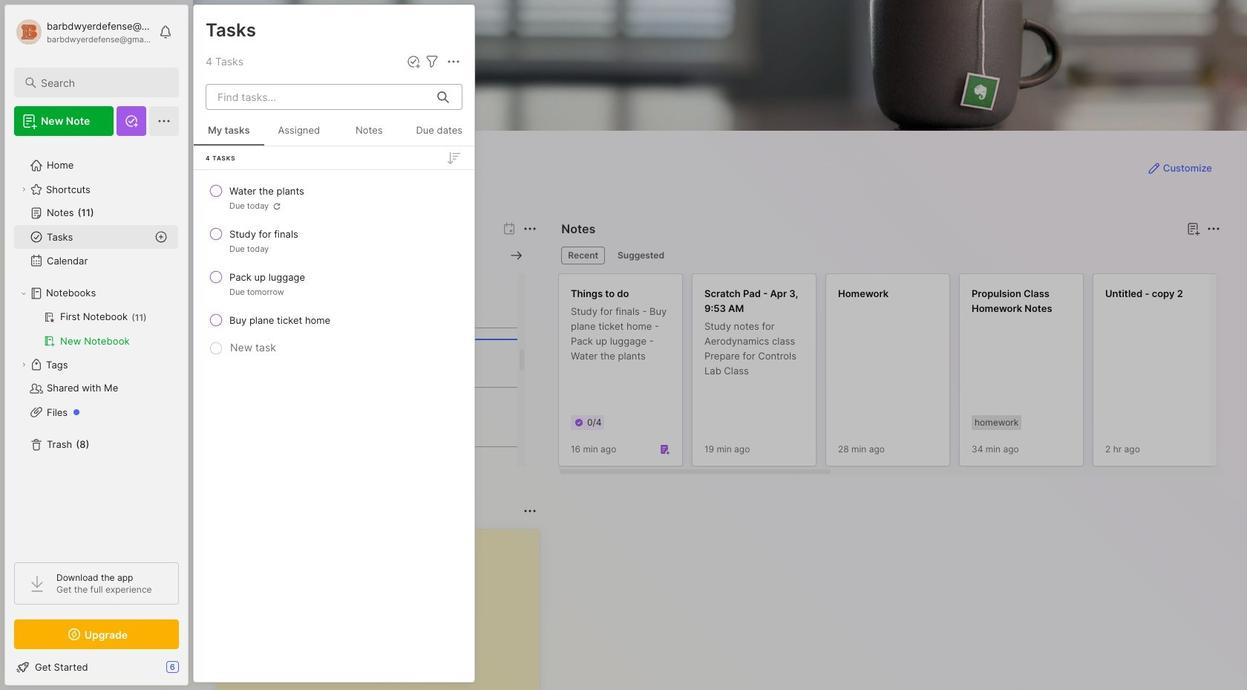 Task type: describe. For each thing, give the bounding box(es) containing it.
none search field inside main element
[[41, 74, 166, 91]]

click to collapse image
[[188, 663, 199, 680]]

Find tasks… text field
[[209, 85, 429, 109]]

pack up luggage 2 cell
[[230, 270, 305, 285]]

expand tags image
[[19, 360, 28, 369]]

main element
[[0, 0, 193, 690]]

0 horizontal spatial row group
[[194, 176, 475, 359]]

expand notebooks image
[[19, 289, 28, 298]]

group inside main element
[[14, 305, 178, 353]]

sort options image
[[445, 149, 463, 167]]

Search text field
[[41, 76, 166, 90]]

tree inside main element
[[5, 145, 188, 549]]

1 tab from the left
[[562, 247, 605, 264]]

1 horizontal spatial row group
[[559, 273, 1248, 475]]

2 tab from the left
[[611, 247, 672, 264]]



Task type: locate. For each thing, give the bounding box(es) containing it.
Help and Learning task checklist field
[[5, 655, 188, 679]]

tab list
[[562, 247, 1219, 264]]

Sort options field
[[445, 149, 463, 167]]

study for finals 1 cell
[[230, 227, 298, 241]]

row group
[[194, 176, 475, 359], [559, 273, 1248, 475]]

2 row from the top
[[200, 221, 469, 261]]

tab
[[562, 247, 605, 264], [611, 247, 672, 264]]

1 horizontal spatial tab
[[611, 247, 672, 264]]

group
[[14, 305, 178, 353]]

filter tasks image
[[423, 53, 441, 71]]

None search field
[[41, 74, 166, 91]]

4 row from the top
[[200, 307, 469, 334]]

0 horizontal spatial tab
[[562, 247, 605, 264]]

More actions and view options field
[[441, 53, 463, 71]]

3 row from the top
[[200, 264, 469, 304]]

tree
[[5, 145, 188, 549]]

water the plants 0 cell
[[230, 183, 304, 198]]

Start writing… text field
[[230, 530, 540, 690]]

1 row from the top
[[200, 178, 469, 218]]

more actions and view options image
[[445, 53, 463, 71]]

buy plane ticket home 3 cell
[[230, 313, 331, 328]]

row
[[200, 178, 469, 218], [200, 221, 469, 261], [200, 264, 469, 304], [200, 307, 469, 334]]

new task image
[[406, 54, 421, 69]]

Account field
[[14, 17, 152, 47]]

Filter tasks field
[[423, 53, 441, 71]]



Task type: vqa. For each thing, say whether or not it's contained in the screenshot.
filter tasks field
yes



